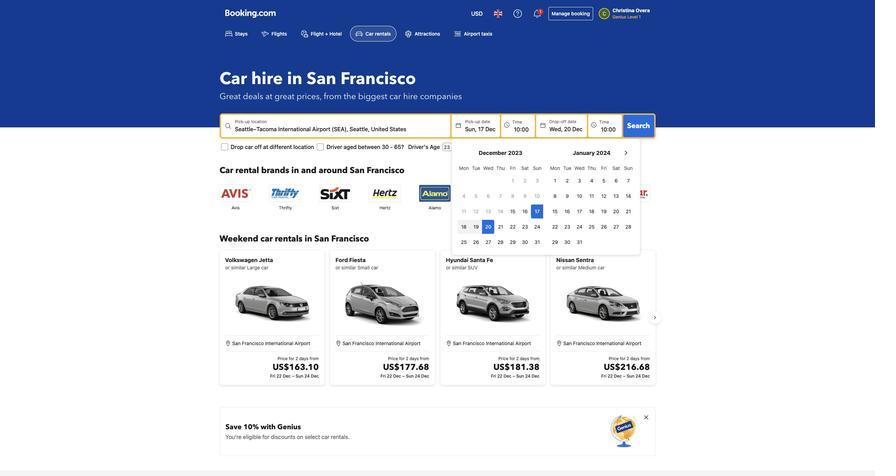 Task type: describe. For each thing, give the bounding box(es) containing it.
rentals.
[[331, 435, 350, 441]]

6 January 2024 checkbox
[[610, 174, 623, 188]]

31 for "31 december 2023" checkbox
[[535, 239, 540, 245]]

volkswagen jetta or similar large car
[[225, 257, 273, 271]]

24 December 2023 checkbox
[[531, 220, 544, 234]]

5 for 5 option
[[475, 193, 478, 199]]

18 for 18 january 2024 checkbox
[[589, 209, 595, 215]]

17 for '17 january 2024' checkbox at the top right
[[577, 209, 582, 215]]

car inside volkswagen jetta or similar large car
[[261, 265, 268, 271]]

19 January 2024 checkbox
[[598, 205, 610, 219]]

price for 2 days from us$181.38 fri 22 dec – sun 24 dec
[[491, 357, 540, 379]]

stays link
[[220, 26, 253, 42]]

jetta
[[259, 257, 273, 264]]

driver aged between 30 - 65?
[[327, 144, 404, 150]]

fri for us$163.10
[[270, 374, 275, 379]]

christina overa genius level 1
[[613, 7, 650, 20]]

manage booking
[[552, 10, 590, 16]]

pick- for pick-up date sun, 17 dec
[[465, 119, 475, 125]]

companies
[[420, 91, 462, 102]]

with
[[261, 423, 276, 432]]

2 December 2023 checkbox
[[519, 174, 531, 188]]

hyundai
[[446, 257, 469, 264]]

airport for us$181.38
[[516, 341, 531, 347]]

– for us$181.38
[[513, 374, 515, 379]]

24 January 2024 checkbox
[[574, 220, 586, 234]]

price for us$216.68
[[609, 357, 619, 362]]

19 for 19 checkbox
[[602, 209, 607, 215]]

taxis
[[482, 31, 493, 37]]

price for us$177.68
[[388, 357, 398, 362]]

wed for january
[[575, 165, 585, 171]]

pick-up date sun, 17 dec
[[465, 119, 496, 133]]

in inside car hire in san francisco great deals at great prices, from the biggest car hire companies
[[287, 68, 303, 91]]

17 inside pick-up date sun, 17 dec
[[478, 126, 484, 133]]

9 January 2024 checkbox
[[561, 190, 574, 203]]

11 for 11 option
[[462, 209, 466, 215]]

from inside car hire in san francisco great deals at great prices, from the biggest car hire companies
[[324, 91, 342, 102]]

29 December 2023 checkbox
[[507, 236, 519, 250]]

31 January 2024 checkbox
[[574, 236, 586, 250]]

flight + hotel link
[[296, 26, 348, 42]]

select
[[305, 435, 320, 441]]

21 for 21 january 2024 checkbox
[[626, 209, 631, 215]]

4 for 4 january 2024 option
[[590, 178, 594, 184]]

weekend car rentals in san francisco
[[220, 234, 369, 245]]

1 inside 1 button
[[540, 9, 542, 14]]

large
[[247, 265, 260, 271]]

26 December 2023 checkbox
[[470, 236, 482, 250]]

san francisco international airport for us$181.38
[[453, 341, 531, 347]]

price for us$181.38
[[499, 357, 509, 362]]

tue for january
[[563, 165, 572, 171]]

27 for the 27 checkbox
[[614, 224, 619, 230]]

65?
[[394, 144, 404, 150]]

sun for us$163.10
[[296, 374, 303, 379]]

december
[[479, 150, 507, 156]]

19 December 2023 checkbox
[[470, 220, 482, 234]]

santa
[[470, 257, 486, 264]]

17 for 17 checkbox
[[535, 209, 540, 215]]

23 January 2024 checkbox
[[561, 220, 574, 234]]

sun,
[[465, 126, 477, 133]]

8 January 2024 checkbox
[[549, 190, 561, 203]]

hertz logo image
[[370, 185, 401, 202]]

30 December 2023 checkbox
[[519, 236, 531, 250]]

discounts
[[271, 435, 296, 441]]

budget
[[478, 206, 492, 211]]

wed,
[[550, 126, 563, 133]]

fox logo image
[[569, 185, 600, 202]]

26 for 26 january 2024 'checkbox'
[[601, 224, 607, 230]]

booking
[[572, 10, 590, 16]]

nissan
[[557, 257, 575, 264]]

mon for december
[[459, 165, 469, 171]]

1 horizontal spatial hire
[[403, 91, 418, 102]]

car for rentals
[[366, 31, 374, 37]]

mon for january
[[550, 165, 560, 171]]

12 for the 12 january 2024 checkbox
[[602, 193, 607, 199]]

from for us$163.10
[[310, 357, 319, 362]]

1 vertical spatial off
[[255, 144, 262, 150]]

22 for us$216.68
[[608, 374, 613, 379]]

2024
[[596, 150, 611, 156]]

driver
[[327, 144, 342, 150]]

date for 17
[[482, 119, 490, 125]]

rental
[[236, 165, 259, 177]]

29 January 2024 checkbox
[[549, 236, 561, 250]]

in for rentals
[[305, 234, 312, 245]]

18 for 18 december 2023 option
[[461, 224, 467, 230]]

31 December 2023 checkbox
[[531, 236, 544, 250]]

0 vertical spatial location
[[251, 119, 267, 125]]

1 inside christina overa genius level 1
[[639, 14, 641, 20]]

26 for 26 december 2023 option
[[473, 239, 479, 245]]

at inside car hire in san francisco great deals at great prices, from the biggest car hire companies
[[265, 91, 273, 102]]

international for us$177.68
[[376, 341, 404, 347]]

drop-off date wed, 20 dec
[[550, 119, 583, 133]]

25 for the 25 "checkbox"
[[461, 239, 467, 245]]

mon tue wed thu for december
[[459, 165, 505, 171]]

airport left taxis
[[464, 31, 480, 37]]

thrifty
[[279, 206, 292, 211]]

from for us$177.68
[[420, 357, 429, 362]]

pick- for pick-up location
[[235, 119, 245, 125]]

25 December 2023 checkbox
[[458, 236, 470, 250]]

car rental brands in and around san francisco
[[220, 165, 405, 177]]

car hire in san francisco great deals at great prices, from the biggest car hire companies
[[220, 68, 462, 102]]

fri up 5 january 2024 option
[[601, 165, 607, 171]]

airport for us$216.68
[[626, 341, 642, 347]]

tue for december
[[472, 165, 480, 171]]

-
[[390, 144, 393, 150]]

price for 2 days from us$163.10 fri 22 dec – sun 24 dec
[[270, 357, 319, 379]]

1 vertical spatial at
[[263, 144, 268, 150]]

flight
[[311, 31, 324, 37]]

0 horizontal spatial hire
[[251, 68, 283, 91]]

between
[[358, 144, 381, 150]]

sentra
[[576, 257, 594, 264]]

car inside the ford fiesta or similar small car
[[371, 265, 378, 271]]

usd button
[[467, 5, 487, 22]]

29 for 29 option
[[552, 239, 558, 245]]

dollar logo image
[[619, 185, 650, 202]]

car inside "save 10% with genius you're eligible for discounts on select car rentals."
[[322, 435, 330, 441]]

car inside car hire in san francisco great deals at great prices, from the biggest car hire companies
[[390, 91, 401, 102]]

22 inside 22 january 2024 checkbox
[[552, 224, 558, 230]]

fox
[[581, 206, 588, 211]]

flights
[[272, 31, 287, 37]]

15 January 2024 checkbox
[[549, 205, 561, 219]]

sixt logo image
[[320, 185, 351, 202]]

days for us$181.38
[[520, 357, 529, 362]]

national logo image
[[519, 185, 551, 202]]

fiesta
[[349, 257, 366, 264]]

10 January 2024 checkbox
[[574, 190, 586, 203]]

27 December 2023 checkbox
[[482, 236, 495, 250]]

off inside drop-off date wed, 20 dec
[[561, 119, 567, 125]]

days for us$163.10
[[299, 357, 309, 362]]

hyundai santa fe image
[[451, 276, 535, 332]]

you're
[[226, 435, 242, 441]]

drop
[[231, 144, 244, 150]]

0 horizontal spatial rentals
[[275, 234, 303, 245]]

1 inside checkbox
[[512, 178, 514, 184]]

date for 20
[[568, 119, 577, 125]]

hotel
[[330, 31, 342, 37]]

grid for december
[[458, 162, 544, 250]]

24 inside checkbox
[[535, 224, 540, 230]]

1 button
[[529, 5, 546, 22]]

3 for january 2024
[[578, 178, 581, 184]]

car up jetta
[[261, 234, 273, 245]]

us$181.38
[[494, 362, 540, 374]]

price for 2 days from us$216.68 fri 22 dec – sun 24 dec
[[602, 357, 650, 379]]

budget logo image
[[469, 185, 501, 202]]

driver's age
[[408, 144, 440, 150]]

suv
[[468, 265, 478, 271]]

24 for us$163.10
[[305, 374, 310, 379]]

28 January 2024 checkbox
[[623, 220, 635, 234]]

on
[[297, 435, 303, 441]]

hertz
[[380, 206, 391, 211]]

in for brands
[[292, 165, 299, 177]]

12 for 12 december 2023 option
[[474, 209, 479, 215]]

1 January 2024 checkbox
[[549, 174, 561, 188]]

8 for 8 option
[[511, 193, 515, 199]]

15 for the 15 'checkbox'
[[510, 209, 516, 215]]

great
[[275, 91, 295, 102]]

11 December 2023 checkbox
[[458, 205, 470, 219]]

nissan sentra image
[[561, 276, 645, 332]]

overa
[[636, 7, 650, 13]]

genius inside "save 10% with genius you're eligible for discounts on select car rentals."
[[278, 423, 301, 432]]

avis
[[232, 206, 240, 211]]

sun up 7 january 2024 checkbox
[[624, 165, 633, 171]]

9 December 2023 checkbox
[[519, 190, 531, 203]]

attractions
[[415, 31, 440, 37]]

or for us$177.68
[[336, 265, 340, 271]]

us$177.68
[[383, 362, 429, 374]]

15 for 15 january 2024 option
[[553, 209, 558, 215]]

6 for 6 option
[[487, 193, 490, 199]]

5 for 5 january 2024 option
[[603, 178, 606, 184]]

2 23 from the left
[[565, 224, 570, 230]]

– for us$163.10
[[292, 374, 294, 379]]

sat for 2023
[[522, 165, 529, 171]]

22 inside 22 december 2023 checkbox
[[510, 224, 516, 230]]

dec inside drop-off date wed, 20 dec
[[573, 126, 583, 133]]

dec inside pick-up date sun, 17 dec
[[486, 126, 496, 133]]

12 January 2024 checkbox
[[598, 190, 610, 203]]

15 December 2023 checkbox
[[507, 205, 519, 219]]

16 for 16 option
[[565, 209, 570, 215]]

16 for 16 december 2023 checkbox
[[523, 209, 528, 215]]

21 December 2023 checkbox
[[495, 220, 507, 234]]

2 inside option
[[524, 178, 527, 184]]

20 cell
[[482, 219, 495, 234]]

car rentals link
[[350, 26, 397, 42]]

prices,
[[297, 91, 322, 102]]

alamo
[[429, 206, 441, 211]]

Driver's Age number field
[[443, 143, 458, 151]]

flights link
[[256, 26, 293, 42]]

price for us$163.10
[[278, 357, 288, 362]]

– for us$177.68
[[402, 374, 405, 379]]

aged
[[344, 144, 357, 150]]



Task type: vqa. For each thing, say whether or not it's contained in the screenshot.
do
no



Task type: locate. For each thing, give the bounding box(es) containing it.
1 horizontal spatial 3
[[578, 178, 581, 184]]

1 horizontal spatial 11
[[590, 193, 594, 199]]

0 vertical spatial car
[[366, 31, 374, 37]]

fri down the us$163.10
[[270, 374, 275, 379]]

3 December 2023 checkbox
[[531, 174, 544, 188]]

fri
[[510, 165, 516, 171], [601, 165, 607, 171], [270, 374, 275, 379], [381, 374, 386, 379], [491, 374, 496, 379], [602, 374, 607, 379]]

mon tue wed thu down december
[[459, 165, 505, 171]]

car up great
[[220, 68, 247, 91]]

4 – from the left
[[623, 374, 626, 379]]

11 left 12 december 2023 option
[[462, 209, 466, 215]]

or inside the ford fiesta or similar small car
[[336, 265, 340, 271]]

international up price for 2 days from us$177.68 fri 22 dec – sun 24 dec at the bottom of page
[[376, 341, 404, 347]]

car right select
[[322, 435, 330, 441]]

fri down us$177.68
[[381, 374, 386, 379]]

0 vertical spatial 28
[[626, 224, 632, 230]]

2 vertical spatial in
[[305, 234, 312, 245]]

24 inside "price for 2 days from us$181.38 fri 22 dec – sun 24 dec"
[[525, 374, 531, 379]]

airport for us$163.10
[[295, 341, 310, 347]]

save 10% with genius you're eligible for discounts on select car rentals.
[[226, 423, 350, 441]]

1 days from the left
[[299, 357, 309, 362]]

1 horizontal spatial off
[[561, 119, 567, 125]]

0 horizontal spatial mon
[[459, 165, 469, 171]]

1 vertical spatial 27
[[486, 239, 491, 245]]

4 December 2023 checkbox
[[458, 190, 470, 203]]

2 mon from the left
[[550, 165, 560, 171]]

3 or from the left
[[446, 265, 451, 271]]

1 vertical spatial car
[[220, 68, 247, 91]]

19 inside 19 checkbox
[[602, 209, 607, 215]]

0 horizontal spatial 20
[[486, 224, 492, 230]]

international for us$181.38
[[486, 341, 514, 347]]

thrifty logo image
[[270, 185, 301, 202]]

or inside hyundai santa fe or similar suv
[[446, 265, 451, 271]]

1 horizontal spatial 17
[[535, 209, 540, 215]]

20 for 20 december 2023 option at the top
[[486, 224, 492, 230]]

0 horizontal spatial 18
[[461, 224, 467, 230]]

1 horizontal spatial 21
[[626, 209, 631, 215]]

20 December 2023 checkbox
[[482, 220, 495, 234]]

days up us$216.68
[[631, 357, 640, 362]]

sun down us$216.68
[[627, 374, 635, 379]]

20 inside option
[[486, 224, 492, 230]]

off
[[561, 119, 567, 125], [255, 144, 262, 150]]

30 inside "30 january 2024" checkbox
[[565, 239, 571, 245]]

– inside price for 2 days from us$163.10 fri 22 dec – sun 24 dec
[[292, 374, 294, 379]]

0 horizontal spatial grid
[[458, 162, 544, 250]]

hyundai santa fe or similar suv
[[446, 257, 493, 271]]

0 vertical spatial 12
[[602, 193, 607, 199]]

27 for 27 checkbox
[[486, 239, 491, 245]]

manage
[[552, 10, 570, 16]]

days up the us$163.10
[[299, 357, 309, 362]]

7 for the 7 checkbox on the top right of page
[[499, 193, 502, 199]]

0 vertical spatial 18
[[589, 209, 595, 215]]

0 horizontal spatial 9
[[524, 193, 527, 199]]

1 san francisco international airport from the left
[[232, 341, 310, 347]]

days inside price for 2 days from us$216.68 fri 22 dec – sun 24 dec
[[631, 357, 640, 362]]

14 December 2023 checkbox
[[495, 205, 507, 219]]

1 horizontal spatial tue
[[563, 165, 572, 171]]

sun for us$216.68
[[627, 374, 635, 379]]

20 left 21 december 2023 option
[[486, 224, 492, 230]]

great
[[220, 91, 241, 102]]

1 23 from the left
[[522, 224, 528, 230]]

days up us$181.38
[[520, 357, 529, 362]]

6 December 2023 checkbox
[[482, 190, 495, 203]]

25 January 2024 checkbox
[[586, 220, 598, 234]]

0 vertical spatial at
[[265, 91, 273, 102]]

for up the us$163.10
[[289, 357, 294, 362]]

medium
[[579, 265, 597, 271]]

1 horizontal spatial thu
[[588, 165, 596, 171]]

eligible
[[243, 435, 261, 441]]

0 horizontal spatial 15
[[510, 209, 516, 215]]

days inside "price for 2 days from us$181.38 fri 22 dec – sun 24 dec"
[[520, 357, 529, 362]]

0 horizontal spatial 13
[[486, 209, 491, 215]]

sixt
[[332, 206, 339, 211]]

airport up the us$163.10
[[295, 341, 310, 347]]

1 left 2 january 2024 "option"
[[554, 178, 556, 184]]

2 right 1 january 2024 checkbox
[[566, 178, 569, 184]]

similar down volkswagen
[[231, 265, 246, 271]]

5 December 2023 checkbox
[[470, 190, 482, 203]]

13 for 13 option
[[486, 209, 491, 215]]

search
[[628, 121, 650, 131]]

1 10 from the left
[[535, 193, 540, 199]]

for inside "save 10% with genius you're eligible for discounts on select car rentals."
[[262, 435, 269, 441]]

1 thu from the left
[[496, 165, 505, 171]]

1 horizontal spatial 9
[[566, 193, 569, 199]]

2 inside "price for 2 days from us$181.38 fri 22 dec – sun 24 dec"
[[516, 357, 519, 362]]

price up us$216.68
[[609, 357, 619, 362]]

1 horizontal spatial up
[[475, 119, 480, 125]]

0 horizontal spatial 4
[[463, 193, 466, 199]]

airport up us$177.68
[[405, 341, 421, 347]]

30 for "30 january 2024" checkbox
[[565, 239, 571, 245]]

similar inside hyundai santa fe or similar suv
[[452, 265, 467, 271]]

19 inside 19 option
[[474, 224, 479, 230]]

31 right "30 january 2024" checkbox
[[577, 239, 582, 245]]

us$163.10
[[273, 362, 319, 374]]

san francisco international airport up "price for 2 days from us$181.38 fri 22 dec – sun 24 dec" on the right bottom
[[453, 341, 531, 347]]

for inside price for 2 days from us$163.10 fri 22 dec – sun 24 dec
[[289, 357, 294, 362]]

27
[[614, 224, 619, 230], [486, 239, 491, 245]]

sun inside price for 2 days from us$177.68 fri 22 dec – sun 24 dec
[[406, 374, 414, 379]]

7 for 7 january 2024 checkbox
[[627, 178, 630, 184]]

1 16 from the left
[[523, 209, 528, 215]]

8 inside checkbox
[[554, 193, 557, 199]]

1 mon tue wed thu from the left
[[459, 165, 505, 171]]

16
[[523, 209, 528, 215], [565, 209, 570, 215]]

nissan sentra or similar medium car
[[557, 257, 605, 271]]

28 inside option
[[498, 239, 504, 245]]

and
[[301, 165, 317, 177]]

22 for us$177.68
[[387, 374, 392, 379]]

2 inside price for 2 days from us$163.10 fri 22 dec – sun 24 dec
[[296, 357, 298, 362]]

0 horizontal spatial 31
[[535, 239, 540, 245]]

january 2024
[[573, 150, 611, 156]]

0 horizontal spatial date
[[482, 119, 490, 125]]

sat up 2 option
[[522, 165, 529, 171]]

18 January 2024 checkbox
[[586, 205, 598, 219]]

up inside pick-up date sun, 17 dec
[[475, 119, 480, 125]]

0 vertical spatial 21
[[626, 209, 631, 215]]

0 horizontal spatial 14
[[498, 209, 503, 215]]

2 inside "option"
[[566, 178, 569, 184]]

0 vertical spatial hire
[[251, 68, 283, 91]]

2 8 from the left
[[554, 193, 557, 199]]

2 16 from the left
[[565, 209, 570, 215]]

2 price from the left
[[388, 357, 398, 362]]

1 up from the left
[[245, 119, 250, 125]]

2 sat from the left
[[613, 165, 620, 171]]

1 date from the left
[[482, 119, 490, 125]]

11 for 11 january 2024 "option"
[[590, 193, 594, 199]]

price for 2 days from us$177.68 fri 22 dec – sun 24 dec
[[381, 357, 429, 379]]

14 for 14 option
[[498, 209, 503, 215]]

3 – from the left
[[513, 374, 515, 379]]

13 for 13 january 2024 option
[[614, 193, 619, 199]]

christina
[[613, 7, 635, 13]]

booking.com online hotel reservations image
[[225, 9, 276, 18]]

region containing us$163.10
[[214, 248, 661, 388]]

9 for 9 checkbox
[[566, 193, 569, 199]]

14 for the 14 january 2024 checkbox at the right
[[626, 193, 631, 199]]

0 vertical spatial 11
[[590, 193, 594, 199]]

1 31 from the left
[[535, 239, 540, 245]]

fri inside price for 2 days from us$163.10 fri 22 dec – sun 24 dec
[[270, 374, 275, 379]]

8 inside option
[[511, 193, 515, 199]]

avis logo image
[[220, 185, 251, 202]]

3 January 2024 checkbox
[[574, 174, 586, 188]]

22 inside price for 2 days from us$163.10 fri 22 dec – sun 24 dec
[[277, 374, 282, 379]]

the
[[344, 91, 356, 102]]

wed for december
[[483, 165, 494, 171]]

2 pick- from the left
[[465, 119, 475, 125]]

26 January 2024 checkbox
[[598, 220, 610, 234]]

driver's
[[408, 144, 429, 150]]

0 vertical spatial 26
[[601, 224, 607, 230]]

14 inside checkbox
[[626, 193, 631, 199]]

1 horizontal spatial date
[[568, 119, 577, 125]]

– inside "price for 2 days from us$181.38 fri 22 dec – sun 24 dec"
[[513, 374, 515, 379]]

4 inside option
[[590, 178, 594, 184]]

wed down december
[[483, 165, 494, 171]]

december 2023
[[479, 150, 523, 156]]

1 pick- from the left
[[235, 119, 245, 125]]

fri down us$216.68
[[602, 374, 607, 379]]

2 3 from the left
[[578, 178, 581, 184]]

2 January 2024 checkbox
[[561, 174, 574, 188]]

similar inside the ford fiesta or similar small car
[[342, 265, 356, 271]]

2 inside price for 2 days from us$216.68 fri 22 dec – sun 24 dec
[[627, 357, 629, 362]]

january
[[573, 150, 595, 156]]

19 cell
[[470, 219, 482, 234]]

national
[[527, 206, 543, 211]]

3 for december 2023
[[536, 178, 539, 184]]

24 for us$181.38
[[525, 374, 531, 379]]

2 international from the left
[[376, 341, 404, 347]]

22 January 2024 checkbox
[[549, 220, 561, 234]]

13 January 2024 checkbox
[[610, 190, 623, 203]]

fri inside "price for 2 days from us$181.38 fri 22 dec – sun 24 dec"
[[491, 374, 496, 379]]

– inside price for 2 days from us$216.68 fri 22 dec – sun 24 dec
[[623, 374, 626, 379]]

20 January 2024 checkbox
[[610, 205, 623, 219]]

3 right 2 january 2024 "option"
[[578, 178, 581, 184]]

1 horizontal spatial genius
[[613, 14, 627, 20]]

19 for 19 option
[[474, 224, 479, 230]]

4 similar from the left
[[563, 265, 577, 271]]

from up us$181.38
[[531, 357, 540, 362]]

price inside price for 2 days from us$177.68 fri 22 dec – sun 24 dec
[[388, 357, 398, 362]]

4 san francisco international airport from the left
[[564, 341, 642, 347]]

pick-up location
[[235, 119, 267, 125]]

6
[[615, 178, 618, 184], [487, 193, 490, 199]]

similar for us$216.68
[[563, 265, 577, 271]]

for inside "price for 2 days from us$181.38 fri 22 dec – sun 24 dec"
[[510, 357, 515, 362]]

similar inside volkswagen jetta or similar large car
[[231, 265, 246, 271]]

2 or from the left
[[336, 265, 340, 271]]

1 horizontal spatial 4
[[590, 178, 594, 184]]

1 or from the left
[[225, 265, 230, 271]]

car right medium
[[598, 265, 605, 271]]

grid for january
[[549, 162, 635, 250]]

7 inside 7 january 2024 checkbox
[[627, 178, 630, 184]]

1 wed from the left
[[483, 165, 494, 171]]

0 vertical spatial in
[[287, 68, 303, 91]]

price up the us$163.10
[[278, 357, 288, 362]]

car inside car hire in san francisco great deals at great prices, from the biggest car hire companies
[[220, 68, 247, 91]]

0 horizontal spatial up
[[245, 119, 250, 125]]

9 for 9 option
[[524, 193, 527, 199]]

4 days from the left
[[631, 357, 640, 362]]

1 tue from the left
[[472, 165, 480, 171]]

30 left the -
[[382, 144, 389, 150]]

8 for 8 january 2024 checkbox
[[554, 193, 557, 199]]

4 or from the left
[[557, 265, 561, 271]]

0 horizontal spatial 19
[[474, 224, 479, 230]]

8
[[511, 193, 515, 199], [554, 193, 557, 199]]

or
[[225, 265, 230, 271], [336, 265, 340, 271], [446, 265, 451, 271], [557, 265, 561, 271]]

22 for us$181.38
[[497, 374, 503, 379]]

20 right wed,
[[564, 126, 571, 133]]

up for pick-up date sun, 17 dec
[[475, 119, 480, 125]]

2 31 from the left
[[577, 239, 582, 245]]

1 grid from the left
[[458, 162, 544, 250]]

18 cell
[[458, 219, 470, 234]]

2 for us$181.38
[[516, 357, 519, 362]]

1 vertical spatial genius
[[278, 423, 301, 432]]

16 January 2024 checkbox
[[561, 205, 574, 219]]

for for us$181.38
[[510, 357, 515, 362]]

20 left 21 january 2024 checkbox
[[614, 209, 619, 215]]

2 up from the left
[[475, 119, 480, 125]]

san francisco international airport up price for 2 days from us$216.68 fri 22 dec – sun 24 dec
[[564, 341, 642, 347]]

3 international from the left
[[486, 341, 514, 347]]

price inside price for 2 days from us$163.10 fri 22 dec – sun 24 dec
[[278, 357, 288, 362]]

1 vertical spatial 11
[[462, 209, 466, 215]]

15 inside 'checkbox'
[[510, 209, 516, 215]]

age
[[430, 144, 440, 150]]

up down deals
[[245, 119, 250, 125]]

1 vertical spatial location
[[293, 144, 314, 150]]

1 horizontal spatial 8
[[554, 193, 557, 199]]

11 inside option
[[462, 209, 466, 215]]

– for us$216.68
[[623, 374, 626, 379]]

2 up us$181.38
[[516, 357, 519, 362]]

date inside pick-up date sun, 17 dec
[[482, 119, 490, 125]]

for
[[289, 357, 294, 362], [399, 357, 405, 362], [510, 357, 515, 362], [620, 357, 626, 362], [262, 435, 269, 441]]

fri inside price for 2 days from us$177.68 fri 22 dec – sun 24 dec
[[381, 374, 386, 379]]

1 horizontal spatial 16
[[565, 209, 570, 215]]

– down us$177.68
[[402, 374, 405, 379]]

3 inside the "3 december 2023" checkbox
[[536, 178, 539, 184]]

8 December 2023 checkbox
[[507, 190, 519, 203]]

13 right the 12 january 2024 checkbox
[[614, 193, 619, 199]]

18 December 2023 checkbox
[[458, 220, 470, 234]]

ford fiesta or similar small car
[[336, 257, 378, 271]]

15
[[510, 209, 516, 215], [553, 209, 558, 215]]

0 horizontal spatial 3
[[536, 178, 539, 184]]

car down jetta
[[261, 265, 268, 271]]

hire
[[251, 68, 283, 91], [403, 91, 418, 102]]

sun up the "3 december 2023" checkbox
[[533, 165, 542, 171]]

thu down 'december 2023'
[[496, 165, 505, 171]]

1 horizontal spatial 5
[[603, 178, 606, 184]]

9 inside checkbox
[[566, 193, 569, 199]]

2 similar from the left
[[342, 265, 356, 271]]

sun inside price for 2 days from us$216.68 fri 22 dec – sun 24 dec
[[627, 374, 635, 379]]

2 horizontal spatial 20
[[614, 209, 619, 215]]

or for us$216.68
[[557, 265, 561, 271]]

from inside price for 2 days from us$177.68 fri 22 dec – sun 24 dec
[[420, 357, 429, 362]]

21 January 2024 checkbox
[[623, 205, 635, 219]]

6 right 5 option
[[487, 193, 490, 199]]

9 inside option
[[524, 193, 527, 199]]

2 san francisco international airport from the left
[[343, 341, 421, 347]]

from inside price for 2 days from us$163.10 fri 22 dec – sun 24 dec
[[310, 357, 319, 362]]

international
[[265, 341, 293, 347], [376, 341, 404, 347], [486, 341, 514, 347], [597, 341, 625, 347]]

0 horizontal spatial 26
[[473, 239, 479, 245]]

mon up 4 checkbox
[[459, 165, 469, 171]]

22 for us$163.10
[[277, 374, 282, 379]]

2 – from the left
[[402, 374, 405, 379]]

2 inside price for 2 days from us$177.68 fri 22 dec – sun 24 dec
[[406, 357, 409, 362]]

0 vertical spatial 19
[[602, 209, 607, 215]]

from inside price for 2 days from us$216.68 fri 22 dec – sun 24 dec
[[641, 357, 650, 362]]

san inside car hire in san francisco great deals at great prices, from the biggest car hire companies
[[307, 68, 336, 91]]

17 December 2023 checkbox
[[531, 205, 544, 219]]

22 December 2023 checkbox
[[507, 220, 519, 234]]

2 horizontal spatial 17
[[577, 209, 582, 215]]

1 vertical spatial 5
[[475, 193, 478, 199]]

10 inside option
[[577, 193, 582, 199]]

at left great
[[265, 91, 273, 102]]

10 inside checkbox
[[535, 193, 540, 199]]

0 horizontal spatial 29
[[510, 239, 516, 245]]

18 inside checkbox
[[589, 209, 595, 215]]

0 vertical spatial 7
[[627, 178, 630, 184]]

27 January 2024 checkbox
[[610, 220, 623, 234]]

1 15 from the left
[[510, 209, 516, 215]]

date
[[482, 119, 490, 125], [568, 119, 577, 125]]

car for hire
[[220, 68, 247, 91]]

23 December 2023 checkbox
[[519, 220, 531, 234]]

11
[[590, 193, 594, 199], [462, 209, 466, 215]]

airport up us$216.68
[[626, 341, 642, 347]]

1 horizontal spatial location
[[293, 144, 314, 150]]

6 for 6 january 2024 checkbox
[[615, 178, 618, 184]]

2 for us$177.68
[[406, 357, 409, 362]]

12 inside checkbox
[[602, 193, 607, 199]]

location down deals
[[251, 119, 267, 125]]

4 for 4 checkbox
[[463, 193, 466, 199]]

22 down the us$163.10
[[277, 374, 282, 379]]

2 date from the left
[[568, 119, 577, 125]]

9 right 8 option
[[524, 193, 527, 199]]

1 sat from the left
[[522, 165, 529, 171]]

30 for 30 december 2023 option
[[522, 239, 528, 245]]

dollar
[[629, 206, 640, 211]]

23 left 24 option
[[565, 224, 570, 230]]

1 horizontal spatial 14
[[626, 193, 631, 199]]

for inside price for 2 days from us$216.68 fri 22 dec – sun 24 dec
[[620, 357, 626, 362]]

0 horizontal spatial tue
[[472, 165, 480, 171]]

international up price for 2 days from us$216.68 fri 22 dec – sun 24 dec
[[597, 341, 625, 347]]

12 left 13 january 2024 option
[[602, 193, 607, 199]]

22 inside "price for 2 days from us$181.38 fri 22 dec – sun 24 dec"
[[497, 374, 503, 379]]

1 horizontal spatial 25
[[589, 224, 595, 230]]

1 vertical spatial 19
[[474, 224, 479, 230]]

fri for us$177.68
[[381, 374, 386, 379]]

different
[[270, 144, 292, 150]]

off up wed,
[[561, 119, 567, 125]]

0 horizontal spatial 25
[[461, 239, 467, 245]]

11 January 2024 checkbox
[[586, 190, 598, 203]]

0 vertical spatial 6
[[615, 178, 618, 184]]

22 inside price for 2 days from us$177.68 fri 22 dec – sun 24 dec
[[387, 374, 392, 379]]

ford
[[336, 257, 348, 264]]

sat for 2024
[[613, 165, 620, 171]]

3 san francisco international airport from the left
[[453, 341, 531, 347]]

29 left 30 december 2023 option
[[510, 239, 516, 245]]

2 10 from the left
[[577, 193, 582, 199]]

5 right 4 checkbox
[[475, 193, 478, 199]]

1 horizontal spatial 19
[[602, 209, 607, 215]]

16 inside 16 december 2023 checkbox
[[523, 209, 528, 215]]

+
[[325, 31, 328, 37]]

international up price for 2 days from us$163.10 fri 22 dec – sun 24 dec at the left of the page
[[265, 341, 293, 347]]

26 inside option
[[473, 239, 479, 245]]

weekend
[[220, 234, 258, 245]]

san francisco international airport for us$216.68
[[564, 341, 642, 347]]

10 for 10 january 2024 option
[[577, 193, 582, 199]]

1 vertical spatial 18
[[461, 224, 467, 230]]

for for us$216.68
[[620, 357, 626, 362]]

1 vertical spatial 26
[[473, 239, 479, 245]]

sun down us$177.68
[[406, 374, 414, 379]]

or down the nissan
[[557, 265, 561, 271]]

2 right the 1 checkbox
[[524, 178, 527, 184]]

pick- up drop
[[235, 119, 245, 125]]

10%
[[244, 423, 259, 432]]

14 inside option
[[498, 209, 503, 215]]

alamo logo image
[[419, 185, 451, 202]]

31 right 30 december 2023 option
[[535, 239, 540, 245]]

mon
[[459, 165, 469, 171], [550, 165, 560, 171]]

14 right 13 january 2024 option
[[626, 193, 631, 199]]

20 inside checkbox
[[614, 209, 619, 215]]

similar down ford
[[342, 265, 356, 271]]

27 left 28 checkbox at the top right of page
[[614, 224, 619, 230]]

30 inside 30 december 2023 option
[[522, 239, 528, 245]]

sun for us$181.38
[[517, 374, 524, 379]]

sun inside "price for 2 days from us$181.38 fri 22 dec – sun 24 dec"
[[517, 374, 524, 379]]

17 inside cell
[[535, 209, 540, 215]]

car for rental
[[220, 165, 233, 177]]

4 left 5 option
[[463, 193, 466, 199]]

for for us$163.10
[[289, 357, 294, 362]]

3 similar from the left
[[452, 265, 467, 271]]

wed up 3 option
[[575, 165, 585, 171]]

1 horizontal spatial rentals
[[375, 31, 391, 37]]

2 up the us$163.10
[[296, 357, 298, 362]]

21 for 21 december 2023 option
[[498, 224, 503, 230]]

1 vertical spatial 6
[[487, 193, 490, 199]]

1 vertical spatial 28
[[498, 239, 504, 245]]

3 price from the left
[[499, 357, 509, 362]]

grid
[[458, 162, 544, 250], [549, 162, 635, 250]]

27 left 28 december 2023 option
[[486, 239, 491, 245]]

days for us$177.68
[[410, 357, 419, 362]]

sun for us$177.68
[[406, 374, 414, 379]]

30 right 29 option
[[565, 239, 571, 245]]

30 January 2024 checkbox
[[561, 236, 574, 250]]

11 right 10 january 2024 option
[[590, 193, 594, 199]]

1 horizontal spatial 20
[[564, 126, 571, 133]]

22 inside price for 2 days from us$216.68 fri 22 dec – sun 24 dec
[[608, 374, 613, 379]]

1 horizontal spatial 31
[[577, 239, 582, 245]]

level
[[628, 14, 638, 20]]

5
[[603, 178, 606, 184], [475, 193, 478, 199]]

– down us$216.68
[[623, 374, 626, 379]]

2 for us$216.68
[[627, 357, 629, 362]]

0 horizontal spatial 10
[[535, 193, 540, 199]]

1 horizontal spatial grid
[[549, 162, 635, 250]]

up for pick-up location
[[245, 119, 250, 125]]

1 3 from the left
[[536, 178, 539, 184]]

1 – from the left
[[292, 374, 294, 379]]

18
[[589, 209, 595, 215], [461, 224, 467, 230]]

around
[[319, 165, 348, 177]]

1 horizontal spatial 18
[[589, 209, 595, 215]]

2 15 from the left
[[553, 209, 558, 215]]

1 horizontal spatial 10
[[577, 193, 582, 199]]

21 right 20 january 2024 checkbox
[[626, 209, 631, 215]]

4
[[590, 178, 594, 184], [463, 193, 466, 199]]

price up us$181.38
[[499, 357, 509, 362]]

1 9 from the left
[[524, 193, 527, 199]]

from up the us$163.10
[[310, 357, 319, 362]]

12 left 13 option
[[474, 209, 479, 215]]

2 wed from the left
[[575, 165, 585, 171]]

0 horizontal spatial 11
[[462, 209, 466, 215]]

2 29 from the left
[[552, 239, 558, 245]]

car right drop
[[245, 144, 253, 150]]

28 for 28 december 2023 option
[[498, 239, 504, 245]]

up
[[245, 119, 250, 125], [475, 119, 480, 125]]

25 for 25 january 2024 option
[[589, 224, 595, 230]]

17 right the sun, at the top of page
[[478, 126, 484, 133]]

search button
[[623, 115, 654, 137]]

5 January 2024 checkbox
[[598, 174, 610, 188]]

biggest
[[358, 91, 387, 102]]

genius inside christina overa genius level 1
[[613, 14, 627, 20]]

1 similar from the left
[[231, 265, 246, 271]]

17 January 2024 checkbox
[[574, 205, 586, 219]]

1 horizontal spatial 15
[[553, 209, 558, 215]]

1 8 from the left
[[511, 193, 515, 199]]

4 price from the left
[[609, 357, 619, 362]]

0 vertical spatial 20
[[564, 126, 571, 133]]

or for us$163.10
[[225, 265, 230, 271]]

20
[[564, 126, 571, 133], [614, 209, 619, 215], [486, 224, 492, 230]]

2 9 from the left
[[566, 193, 569, 199]]

international for us$216.68
[[597, 341, 625, 347]]

price up us$177.68
[[388, 357, 398, 362]]

7 January 2024 checkbox
[[623, 174, 635, 188]]

san francisco international airport for us$163.10
[[232, 341, 310, 347]]

san francisco international airport for us$177.68
[[343, 341, 421, 347]]

1 vertical spatial 25
[[461, 239, 467, 245]]

18 left 19 option
[[461, 224, 467, 230]]

3 days from the left
[[520, 357, 529, 362]]

21
[[626, 209, 631, 215], [498, 224, 503, 230]]

24 for us$177.68
[[415, 374, 420, 379]]

Pick-up location field
[[235, 125, 451, 134]]

1 horizontal spatial 30
[[522, 239, 528, 245]]

13 December 2023 checkbox
[[482, 205, 495, 219]]

1 vertical spatial in
[[292, 165, 299, 177]]

1 horizontal spatial 13
[[614, 193, 619, 199]]

24 for us$216.68
[[636, 374, 641, 379]]

22 down us$181.38
[[497, 374, 503, 379]]

thu for january
[[588, 165, 596, 171]]

2 thu from the left
[[588, 165, 596, 171]]

car right biggest
[[390, 91, 401, 102]]

28 December 2023 checkbox
[[495, 236, 507, 250]]

28 for 28 checkbox at the top right of page
[[626, 224, 632, 230]]

0 vertical spatial off
[[561, 119, 567, 125]]

21 inside option
[[498, 224, 503, 230]]

0 horizontal spatial 28
[[498, 239, 504, 245]]

fri for us$181.38
[[491, 374, 496, 379]]

25 inside 25 january 2024 option
[[589, 224, 595, 230]]

1
[[540, 9, 542, 14], [639, 14, 641, 20], [512, 178, 514, 184], [554, 178, 556, 184]]

drop car off at different location
[[231, 144, 314, 150]]

0 vertical spatial 27
[[614, 224, 619, 230]]

12 December 2023 checkbox
[[470, 205, 482, 219]]

francisco inside car hire in san francisco great deals at great prices, from the biggest car hire companies
[[341, 68, 416, 91]]

1 horizontal spatial mon tue wed thu
[[550, 165, 596, 171]]

car right the hotel
[[366, 31, 374, 37]]

ford fiesta image
[[341, 276, 424, 332]]

attractions link
[[399, 26, 446, 42]]

1 horizontal spatial 23
[[565, 224, 570, 230]]

similar for us$177.68
[[342, 265, 356, 271]]

6 inside option
[[487, 193, 490, 199]]

1 horizontal spatial pick-
[[465, 119, 475, 125]]

16 right the 15 'checkbox'
[[523, 209, 528, 215]]

1 left manage
[[540, 9, 542, 14]]

1 December 2023 checkbox
[[507, 174, 519, 188]]

san francisco international airport
[[232, 341, 310, 347], [343, 341, 421, 347], [453, 341, 531, 347], [564, 341, 642, 347]]

4 international from the left
[[597, 341, 625, 347]]

1 price from the left
[[278, 357, 288, 362]]

0 horizontal spatial 8
[[511, 193, 515, 199]]

brands
[[261, 165, 289, 177]]

18 right the fox
[[589, 209, 595, 215]]

for down with
[[262, 435, 269, 441]]

26 left 27 checkbox
[[473, 239, 479, 245]]

price
[[278, 357, 288, 362], [388, 357, 398, 362], [499, 357, 509, 362], [609, 357, 619, 362]]

31 for the 31 checkbox
[[577, 239, 582, 245]]

30 right 29 december 2023 option on the right
[[522, 239, 528, 245]]

0 horizontal spatial pick-
[[235, 119, 245, 125]]

12 inside option
[[474, 209, 479, 215]]

28 inside checkbox
[[626, 224, 632, 230]]

0 horizontal spatial 6
[[487, 193, 490, 199]]

manage booking link
[[549, 7, 593, 20]]

volkswagen jetta image
[[230, 276, 314, 332]]

1 mon from the left
[[459, 165, 469, 171]]

11 inside "option"
[[590, 193, 594, 199]]

pick-
[[235, 119, 245, 125], [465, 119, 475, 125]]

price inside price for 2 days from us$216.68 fri 22 dec – sun 24 dec
[[609, 357, 619, 362]]

thu up 4 january 2024 option
[[588, 165, 596, 171]]

from up us$177.68
[[420, 357, 429, 362]]

0 vertical spatial 5
[[603, 178, 606, 184]]

0 horizontal spatial 7
[[499, 193, 502, 199]]

0 vertical spatial rentals
[[375, 31, 391, 37]]

6 right 5 january 2024 option
[[615, 178, 618, 184]]

0 vertical spatial 14
[[626, 193, 631, 199]]

3
[[536, 178, 539, 184], [578, 178, 581, 184]]

7 right 6 option
[[499, 193, 502, 199]]

or down ford
[[336, 265, 340, 271]]

airport taxis link
[[449, 26, 498, 42]]

international for us$163.10
[[265, 341, 293, 347]]

tue
[[472, 165, 480, 171], [563, 165, 572, 171]]

9 right 8 january 2024 checkbox
[[566, 193, 569, 199]]

2023
[[508, 150, 523, 156]]

24 inside price for 2 days from us$177.68 fri 22 dec – sun 24 dec
[[415, 374, 420, 379]]

4 January 2024 checkbox
[[586, 174, 598, 188]]

3 inside 3 option
[[578, 178, 581, 184]]

region
[[214, 248, 661, 388]]

0 horizontal spatial 30
[[382, 144, 389, 150]]

2 mon tue wed thu from the left
[[550, 165, 596, 171]]

airport taxis
[[464, 31, 493, 37]]

us$216.68
[[604, 362, 650, 374]]

2 horizontal spatial 30
[[565, 239, 571, 245]]

deals
[[243, 91, 263, 102]]

0 vertical spatial 13
[[614, 193, 619, 199]]

2 days from the left
[[410, 357, 419, 362]]

similar
[[231, 265, 246, 271], [342, 265, 356, 271], [452, 265, 467, 271], [563, 265, 577, 271]]

pick- inside pick-up date sun, 17 dec
[[465, 119, 475, 125]]

in
[[287, 68, 303, 91], [292, 165, 299, 177], [305, 234, 312, 245]]

1 international from the left
[[265, 341, 293, 347]]

2 tue from the left
[[563, 165, 572, 171]]

20 for 20 january 2024 checkbox
[[614, 209, 619, 215]]

volkswagen
[[225, 257, 258, 264]]

20 inside drop-off date wed, 20 dec
[[564, 126, 571, 133]]

1 vertical spatial 21
[[498, 224, 503, 230]]

sun inside price for 2 days from us$163.10 fri 22 dec – sun 24 dec
[[296, 374, 303, 379]]

usd
[[471, 10, 483, 17]]

similar inside nissan sentra or similar medium car
[[563, 265, 577, 271]]

fri inside price for 2 days from us$216.68 fri 22 dec – sun 24 dec
[[602, 374, 607, 379]]

29 for 29 december 2023 option on the right
[[510, 239, 516, 245]]

2
[[524, 178, 527, 184], [566, 178, 569, 184], [296, 357, 298, 362], [406, 357, 409, 362], [516, 357, 519, 362], [627, 357, 629, 362]]

8 right the 7 checkbox on the top right of page
[[511, 193, 515, 199]]

or down volkswagen
[[225, 265, 230, 271]]

car inside nissan sentra or similar medium car
[[598, 265, 605, 271]]

17 cell
[[531, 203, 544, 219]]

1 horizontal spatial 29
[[552, 239, 558, 245]]

fri for us$216.68
[[602, 374, 607, 379]]

13
[[614, 193, 619, 199], [486, 209, 491, 215]]

8 left 9 checkbox
[[554, 193, 557, 199]]

days for us$216.68
[[631, 357, 640, 362]]

1 horizontal spatial sat
[[613, 165, 620, 171]]

fri up the 1 checkbox
[[510, 165, 516, 171]]

save
[[226, 423, 242, 432]]

10 December 2023 checkbox
[[531, 190, 544, 203]]

4 inside checkbox
[[463, 193, 466, 199]]

location
[[251, 119, 267, 125], [293, 144, 314, 150]]

2 grid from the left
[[549, 162, 635, 250]]

7 December 2023 checkbox
[[495, 190, 507, 203]]

1 29 from the left
[[510, 239, 516, 245]]

1 horizontal spatial 12
[[602, 193, 607, 199]]

24 inside option
[[577, 224, 583, 230]]

–
[[292, 374, 294, 379], [402, 374, 405, 379], [513, 374, 515, 379], [623, 374, 626, 379]]

16 December 2023 checkbox
[[519, 205, 531, 219]]

14 January 2024 checkbox
[[623, 190, 635, 203]]

san francisco international airport up price for 2 days from us$177.68 fri 22 dec – sun 24 dec at the bottom of page
[[343, 341, 421, 347]]

mon tue wed thu for january
[[550, 165, 596, 171]]

10 for 10 checkbox at the right top
[[535, 193, 540, 199]]

19 right 18 december 2023 option
[[474, 224, 479, 230]]

or inside nissan sentra or similar medium car
[[557, 265, 561, 271]]

similar for us$163.10
[[231, 265, 246, 271]]

18 inside option
[[461, 224, 467, 230]]

from inside "price for 2 days from us$181.38 fri 22 dec – sun 24 dec"
[[531, 357, 540, 362]]

1 vertical spatial 4
[[463, 193, 466, 199]]

1 inside 1 january 2024 checkbox
[[554, 178, 556, 184]]



